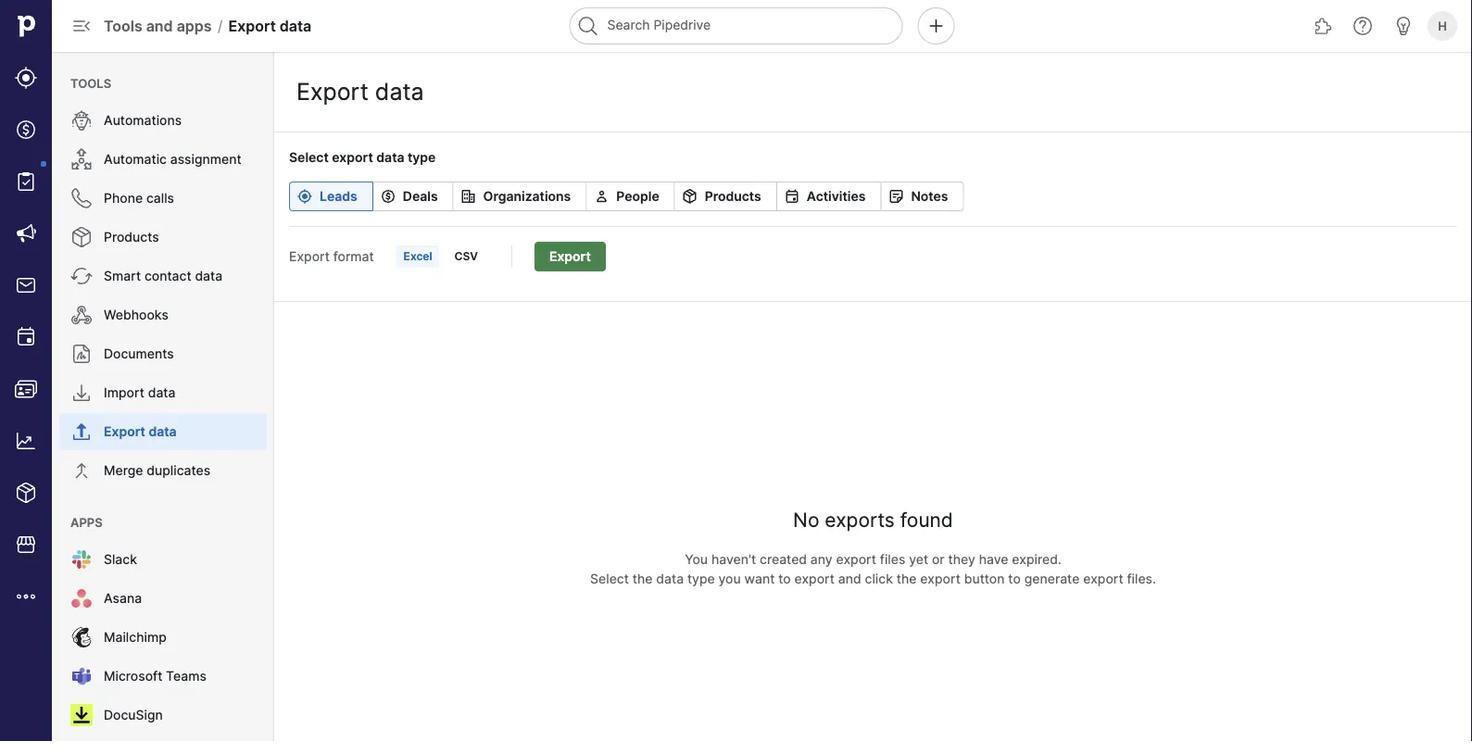 Task type: describe. For each thing, give the bounding box(es) containing it.
campaigns image
[[15, 222, 37, 245]]

people
[[617, 189, 660, 204]]

color undefined image for mailchimp
[[70, 626, 93, 649]]

smart
[[104, 268, 141, 284]]

mailchimp link
[[59, 619, 267, 656]]

organizations button
[[454, 182, 587, 211]]

h
[[1438, 19, 1447, 33]]

generate
[[1025, 571, 1080, 587]]

contact
[[144, 268, 191, 284]]

products button
[[675, 182, 777, 211]]

csv button
[[447, 246, 486, 268]]

export inside menu item
[[104, 424, 145, 440]]

asana link
[[59, 580, 267, 617]]

leads
[[320, 189, 358, 204]]

data inside menu item
[[149, 424, 177, 440]]

calls
[[146, 190, 174, 206]]

color undefined image for microsoft teams
[[70, 665, 93, 688]]

phone calls link
[[59, 180, 267, 217]]

color undefined image for phone calls
[[70, 187, 93, 209]]

activities
[[807, 189, 866, 204]]

menu toggle image
[[70, 15, 93, 37]]

color primary image for notes
[[885, 189, 908, 204]]

insights image
[[15, 430, 37, 452]]

have
[[979, 552, 1009, 568]]

1 to from the left
[[779, 571, 791, 587]]

color primary image for people
[[591, 189, 613, 204]]

deals
[[403, 189, 438, 204]]

mailchimp
[[104, 630, 167, 645]]

microsoft
[[104, 669, 162, 684]]

export data link
[[59, 413, 267, 450]]

color undefined image for webhooks
[[70, 304, 93, 326]]

leads button
[[289, 182, 373, 211]]

created
[[760, 552, 807, 568]]

sales inbox image
[[15, 274, 37, 297]]

quick help image
[[1352, 15, 1374, 37]]

or
[[932, 552, 945, 568]]

activities image
[[15, 326, 37, 348]]

color undefined image for products
[[70, 226, 93, 248]]

export data menu item
[[52, 413, 274, 450]]

automatic
[[104, 152, 167, 167]]

automatic assignment link
[[59, 141, 267, 178]]

marketplace image
[[15, 534, 37, 556]]

assignment
[[170, 152, 242, 167]]

tools and apps / export data
[[104, 17, 312, 35]]

excel button
[[396, 246, 440, 268]]

merge duplicates link
[[59, 452, 267, 489]]

slack link
[[59, 541, 267, 578]]

apps
[[177, 17, 212, 35]]

export button
[[535, 242, 606, 272]]

color undefined image for automatic assignment
[[70, 148, 93, 171]]

merge
[[104, 463, 143, 479]]

import data
[[104, 385, 176, 401]]

excel
[[404, 250, 432, 263]]

webhooks link
[[59, 297, 267, 334]]

export down or
[[921, 571, 961, 587]]

notes button
[[882, 182, 964, 211]]

export format
[[289, 249, 374, 265]]

they
[[948, 552, 976, 568]]

0 vertical spatial select
[[289, 149, 329, 165]]

files.
[[1127, 571, 1156, 587]]

files
[[880, 552, 906, 568]]

export up select export data type
[[297, 78, 369, 106]]

asana
[[104, 591, 142, 607]]

duplicates
[[147, 463, 211, 479]]

microsoft teams
[[104, 669, 207, 684]]

merge duplicates
[[104, 463, 211, 479]]

automations
[[104, 113, 182, 128]]

products inside menu
[[104, 229, 159, 245]]

data up select export data type
[[375, 78, 424, 106]]

export inside button
[[550, 249, 591, 265]]

organizations
[[483, 189, 571, 204]]

select inside you haven't created any export files yet or they have expired. select the data type you want to export and click the export button to generate export files.
[[590, 571, 629, 587]]

more image
[[15, 586, 37, 608]]

expired.
[[1012, 552, 1062, 568]]

no exports found
[[793, 508, 954, 532]]



Task type: vqa. For each thing, say whether or not it's contained in the screenshot.
the bottommost preferences
no



Task type: locate. For each thing, give the bounding box(es) containing it.
tools for tools
[[70, 76, 111, 90]]

documents
[[104, 346, 174, 362]]

color undefined image for asana
[[70, 588, 93, 610]]

haven't
[[712, 552, 756, 568]]

export down import
[[104, 424, 145, 440]]

data up deals button
[[376, 149, 405, 165]]

8 color undefined image from the top
[[70, 704, 93, 727]]

color undefined image left phone
[[70, 187, 93, 209]]

1 horizontal spatial the
[[897, 571, 917, 587]]

color undefined image inside "phone calls" link
[[70, 187, 93, 209]]

color primary image left deals
[[377, 189, 399, 204]]

export
[[332, 149, 373, 165], [836, 552, 877, 568], [795, 571, 835, 587], [921, 571, 961, 587], [1083, 571, 1124, 587]]

documents link
[[59, 335, 267, 373]]

click
[[865, 571, 893, 587]]

color primary image inside people button
[[591, 189, 613, 204]]

6 color primary image from the left
[[885, 189, 908, 204]]

color undefined image for documents
[[70, 343, 93, 365]]

color undefined image left asana
[[70, 588, 93, 610]]

color undefined image left documents
[[70, 343, 93, 365]]

color undefined image for smart contact data
[[70, 265, 93, 287]]

activities button
[[777, 182, 882, 211]]

color primary image right deals
[[457, 189, 480, 204]]

color undefined image for export data
[[70, 421, 93, 443]]

0 horizontal spatial the
[[633, 571, 653, 587]]

the down yet on the bottom right of page
[[897, 571, 917, 587]]

and left click
[[839, 571, 862, 587]]

export up leads on the left top of page
[[332, 149, 373, 165]]

and
[[146, 17, 173, 35], [839, 571, 862, 587]]

webhooks
[[104, 307, 169, 323]]

color undefined image left import
[[70, 382, 93, 404]]

export
[[228, 17, 276, 35], [297, 78, 369, 106], [289, 249, 330, 265], [550, 249, 591, 265], [104, 424, 145, 440]]

6 color undefined image from the top
[[70, 460, 93, 482]]

color undefined image left mailchimp
[[70, 626, 93, 649]]

1 color undefined image from the top
[[70, 187, 93, 209]]

color undefined image inside export data link
[[70, 421, 93, 443]]

export data up select export data type
[[297, 78, 424, 106]]

color undefined image
[[70, 187, 93, 209], [70, 304, 93, 326], [70, 343, 93, 365], [70, 382, 93, 404], [70, 421, 93, 443], [70, 460, 93, 482], [70, 549, 93, 571], [70, 704, 93, 727]]

products link
[[59, 219, 267, 256]]

Search Pipedrive field
[[569, 7, 903, 44]]

color undefined image inside mailchimp link
[[70, 626, 93, 649]]

slack
[[104, 552, 137, 568]]

color primary image
[[294, 189, 316, 204], [377, 189, 399, 204], [457, 189, 480, 204], [591, 189, 613, 204], [679, 189, 701, 204], [885, 189, 908, 204]]

color undefined image down apps
[[70, 549, 93, 571]]

2 color primary image from the left
[[377, 189, 399, 204]]

the left you
[[633, 571, 653, 587]]

color primary image for products
[[679, 189, 701, 204]]

color undefined image for merge duplicates
[[70, 460, 93, 482]]

import
[[104, 385, 144, 401]]

notes
[[911, 189, 948, 204]]

any
[[811, 552, 833, 568]]

smart contact data
[[104, 268, 223, 284]]

apps
[[70, 515, 102, 530]]

1 horizontal spatial products
[[705, 189, 762, 204]]

tools down menu toggle image on the left top of page
[[70, 76, 111, 90]]

1 vertical spatial type
[[688, 571, 715, 587]]

color undefined image inside slack link
[[70, 549, 93, 571]]

the
[[633, 571, 653, 587], [897, 571, 917, 587]]

color undefined image left the webhooks
[[70, 304, 93, 326]]

0 horizontal spatial type
[[408, 149, 436, 165]]

1 color primary image from the left
[[294, 189, 316, 204]]

1 vertical spatial select
[[590, 571, 629, 587]]

color primary image inside the products button
[[679, 189, 701, 204]]

color primary image for deals
[[377, 189, 399, 204]]

/
[[217, 17, 223, 35]]

import data link
[[59, 374, 267, 411]]

export down organizations
[[550, 249, 591, 265]]

3 color undefined image from the top
[[70, 343, 93, 365]]

menu containing automations
[[52, 52, 274, 741]]

products inside button
[[705, 189, 762, 204]]

contacts image
[[15, 378, 37, 400]]

color primary image right people
[[679, 189, 701, 204]]

type up deals
[[408, 149, 436, 165]]

color undefined image right deals image
[[70, 109, 93, 132]]

color undefined image inside merge duplicates link
[[70, 460, 93, 482]]

color undefined image for import data
[[70, 382, 93, 404]]

3 color primary image from the left
[[457, 189, 480, 204]]

color undefined image inside automatic assignment 'link'
[[70, 148, 93, 171]]

color primary image
[[781, 189, 803, 204]]

1 vertical spatial tools
[[70, 76, 111, 90]]

home image
[[12, 12, 40, 40]]

color undefined image right campaigns image
[[70, 226, 93, 248]]

microsoft teams link
[[59, 658, 267, 695]]

0 vertical spatial export data
[[297, 78, 424, 106]]

color undefined image inside automations link
[[70, 109, 93, 132]]

color primary image left leads on the left top of page
[[294, 189, 316, 204]]

format
[[333, 249, 374, 265]]

type down the you
[[688, 571, 715, 587]]

type inside you haven't created any export files yet or they have expired. select the data type you want to export and click the export button to generate export files.
[[688, 571, 715, 587]]

leads image
[[15, 67, 37, 89]]

data left you
[[656, 571, 684, 587]]

docusign link
[[59, 697, 267, 734]]

color undefined image inside docusign 'link'
[[70, 704, 93, 727]]

export right '/'
[[228, 17, 276, 35]]

tools for tools and apps / export data
[[104, 17, 142, 35]]

data right '/'
[[280, 17, 312, 35]]

to
[[779, 571, 791, 587], [1009, 571, 1021, 587]]

found
[[901, 508, 954, 532]]

export data
[[297, 78, 424, 106], [104, 424, 177, 440]]

5 color undefined image from the top
[[70, 421, 93, 443]]

phone
[[104, 190, 143, 206]]

deals button
[[373, 182, 454, 211]]

products left color primary image
[[705, 189, 762, 204]]

data right contact
[[195, 268, 223, 284]]

0 vertical spatial tools
[[104, 17, 142, 35]]

want
[[745, 571, 775, 587]]

2 the from the left
[[897, 571, 917, 587]]

deals image
[[15, 119, 37, 141]]

color undefined image for docusign
[[70, 704, 93, 727]]

4 color undefined image from the top
[[70, 382, 93, 404]]

color undefined image inside webhooks link
[[70, 304, 93, 326]]

color undefined image left automatic
[[70, 148, 93, 171]]

0 horizontal spatial to
[[779, 571, 791, 587]]

data right import
[[148, 385, 176, 401]]

0 horizontal spatial export data
[[104, 424, 177, 440]]

menu
[[0, 0, 52, 741], [52, 52, 274, 741]]

color undefined image left smart
[[70, 265, 93, 287]]

color undefined image left microsoft
[[70, 665, 93, 688]]

color primary image left notes
[[885, 189, 908, 204]]

no
[[793, 508, 820, 532]]

tools right menu toggle image on the left top of page
[[104, 17, 142, 35]]

phone calls
[[104, 190, 174, 206]]

color undefined image right insights image
[[70, 421, 93, 443]]

1 horizontal spatial export data
[[297, 78, 424, 106]]

color undefined image inside asana "link"
[[70, 588, 93, 610]]

people button
[[587, 182, 675, 211]]

color primary image inside notes button
[[885, 189, 908, 204]]

export data inside menu item
[[104, 424, 177, 440]]

select
[[289, 149, 329, 165], [590, 571, 629, 587]]

automations link
[[59, 102, 267, 139]]

you
[[719, 571, 741, 587]]

1 vertical spatial export data
[[104, 424, 177, 440]]

products
[[705, 189, 762, 204], [104, 229, 159, 245]]

color undefined image for automations
[[70, 109, 93, 132]]

export data down import data
[[104, 424, 177, 440]]

tools
[[104, 17, 142, 35], [70, 76, 111, 90]]

exports
[[825, 508, 895, 532]]

docusign
[[104, 708, 163, 723]]

to down "created" on the right of the page
[[779, 571, 791, 587]]

smart contact data link
[[59, 258, 267, 295]]

0 vertical spatial type
[[408, 149, 436, 165]]

you haven't created any export files yet or they have expired. select the data type you want to export and click the export button to generate export files.
[[590, 552, 1156, 587]]

export down any
[[795, 571, 835, 587]]

0 vertical spatial products
[[705, 189, 762, 204]]

color undefined image
[[70, 109, 93, 132], [70, 148, 93, 171], [15, 171, 37, 193], [70, 226, 93, 248], [70, 265, 93, 287], [70, 588, 93, 610], [70, 626, 93, 649], [70, 665, 93, 688]]

color undefined image left the merge
[[70, 460, 93, 482]]

data
[[280, 17, 312, 35], [375, 78, 424, 106], [376, 149, 405, 165], [195, 268, 223, 284], [148, 385, 176, 401], [149, 424, 177, 440], [656, 571, 684, 587]]

products down phone calls
[[104, 229, 159, 245]]

color primary image inside leads button
[[294, 189, 316, 204]]

color undefined image inside "import data" link
[[70, 382, 93, 404]]

menu item
[[52, 736, 274, 741]]

and left apps
[[146, 17, 173, 35]]

quick add image
[[925, 15, 948, 37]]

teams
[[166, 669, 207, 684]]

color primary image for leads
[[294, 189, 316, 204]]

0 horizontal spatial products
[[104, 229, 159, 245]]

data down "import data" link
[[149, 424, 177, 440]]

color undefined image for slack
[[70, 549, 93, 571]]

export left format
[[289, 249, 330, 265]]

color primary image left people
[[591, 189, 613, 204]]

1 horizontal spatial and
[[839, 571, 862, 587]]

0 vertical spatial and
[[146, 17, 173, 35]]

color undefined image left "docusign"
[[70, 704, 93, 727]]

1 horizontal spatial to
[[1009, 571, 1021, 587]]

0 horizontal spatial select
[[289, 149, 329, 165]]

export left the files.
[[1083, 571, 1124, 587]]

h button
[[1424, 7, 1461, 44]]

button
[[964, 571, 1005, 587]]

1 vertical spatial products
[[104, 229, 159, 245]]

1 horizontal spatial type
[[688, 571, 715, 587]]

to down have
[[1009, 571, 1021, 587]]

select export data type
[[289, 149, 436, 165]]

color primary image inside organizations 'button'
[[457, 189, 480, 204]]

csv
[[455, 250, 478, 263]]

data inside you haven't created any export files yet or they have expired. select the data type you want to export and click the export button to generate export files.
[[656, 571, 684, 587]]

5 color primary image from the left
[[679, 189, 701, 204]]

color undefined image inside documents link
[[70, 343, 93, 365]]

export up click
[[836, 552, 877, 568]]

1 horizontal spatial select
[[590, 571, 629, 587]]

color undefined image inside smart contact data link
[[70, 265, 93, 287]]

color undefined image inside products link
[[70, 226, 93, 248]]

color undefined image up campaigns image
[[15, 171, 37, 193]]

automatic assignment
[[104, 152, 242, 167]]

sales assistant image
[[1393, 15, 1415, 37]]

7 color undefined image from the top
[[70, 549, 93, 571]]

2 to from the left
[[1009, 571, 1021, 587]]

color primary image inside deals button
[[377, 189, 399, 204]]

1 vertical spatial and
[[839, 571, 862, 587]]

0 horizontal spatial and
[[146, 17, 173, 35]]

products image
[[15, 482, 37, 504]]

color undefined image inside microsoft teams link
[[70, 665, 93, 688]]

type
[[408, 149, 436, 165], [688, 571, 715, 587]]

color primary image for organizations
[[457, 189, 480, 204]]

2 color undefined image from the top
[[70, 304, 93, 326]]

1 the from the left
[[633, 571, 653, 587]]

4 color primary image from the left
[[591, 189, 613, 204]]

and inside you haven't created any export files yet or they have expired. select the data type you want to export and click the export button to generate export files.
[[839, 571, 862, 587]]

yet
[[909, 552, 929, 568]]

you
[[685, 552, 708, 568]]



